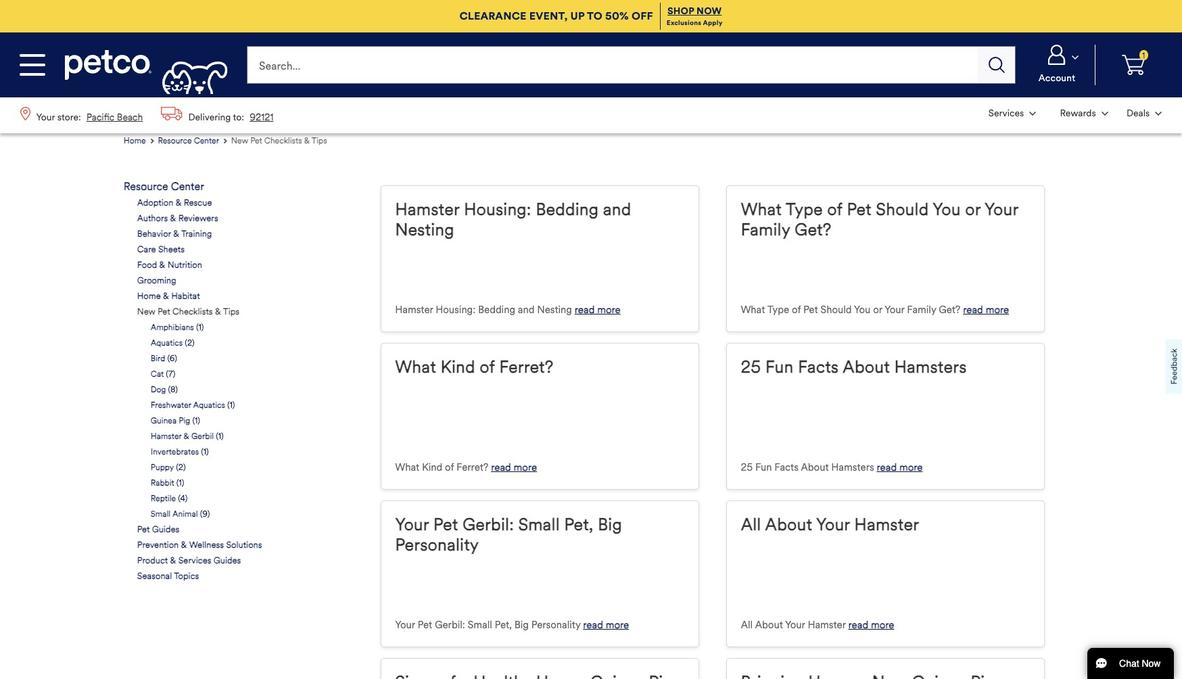 Task type: describe. For each thing, give the bounding box(es) containing it.
prevention
[[137, 540, 179, 551]]

25 fun facts about hamsters read more
[[741, 462, 923, 474]]

up
[[571, 9, 585, 22]]

read more link for all about your hamster
[[849, 617, 895, 633]]

new inside resource center adoption & rescue authors & reviewers behavior & training care sheets food & nutrition grooming home & habitat new pet checklists & tips amphibians (1) aquatics (2) bird (6) cat (7) dog (8) freshwater aquatics (1) guinea pig (1) hamster & gerbil (1) invertebrates (1) puppy (2) rabbit (1) reptile (4) small animal (9) pet guides prevention & wellness solutions product & services guides seasonal topics
[[137, 307, 155, 317]]

exclusions
[[667, 18, 702, 27]]

1 horizontal spatial checklists
[[264, 135, 302, 146]]

clearance event, up to 50% off
[[460, 9, 654, 22]]

(6)
[[167, 353, 177, 363]]

housing: for hamster housing: bedding and nesting read more
[[436, 304, 476, 316]]

food & nutrition link
[[137, 259, 202, 271]]

(1) right amphibians
[[196, 322, 204, 332]]

carat down icon 13 image for second carat down icon 13 popup button from the left
[[1156, 112, 1163, 116]]

0 horizontal spatial aquatics
[[151, 338, 183, 348]]

or for what type of pet should you or your family get? read more
[[874, 304, 883, 316]]

gerbil
[[191, 431, 214, 441]]

facts for 25 fun facts about hamsters
[[798, 357, 839, 378]]

now
[[697, 5, 722, 17]]

1 link
[[1102, 45, 1167, 85]]

clearance
[[460, 9, 527, 22]]

cat link
[[151, 368, 164, 380]]

your pet gerbil: small pet, big personality
[[395, 514, 623, 556]]

of for what kind of ferret? read more
[[445, 462, 454, 474]]

topics
[[174, 571, 199, 582]]

(1) right pig
[[192, 416, 200, 426]]

read more link for what kind of ferret?
[[491, 460, 537, 476]]

should for what type of pet should you or your family get?
[[877, 199, 929, 220]]

gerbil: for your pet gerbil: small pet, big personality
[[463, 514, 514, 535]]

gerbil: for your pet gerbil: small pet, big personality read more
[[435, 619, 465, 631]]

25 for 25 fun facts about hamsters read more
[[741, 462, 753, 474]]

read more link for hamster housing: bedding and nesting
[[575, 302, 621, 318]]

center for resource center adoption & rescue authors & reviewers behavior & training care sheets food & nutrition grooming home & habitat new pet checklists & tips amphibians (1) aquatics (2) bird (6) cat (7) dog (8) freshwater aquatics (1) guinea pig (1) hamster & gerbil (1) invertebrates (1) puppy (2) rabbit (1) reptile (4) small animal (9) pet guides prevention & wellness solutions product & services guides seasonal topics
[[171, 180, 204, 193]]

get? for what type of pet should you or your family get?
[[795, 219, 832, 240]]

what type of pet should you or your family get?
[[741, 199, 1019, 240]]

pet inside your pet gerbil: small pet, big personality
[[434, 514, 458, 535]]

ferret? for what kind of ferret?
[[500, 357, 554, 378]]

new pet checklists & tips
[[231, 135, 327, 146]]

animal
[[173, 509, 198, 519]]

rabbit
[[151, 478, 174, 488]]

habitat
[[171, 291, 200, 302]]

off
[[632, 9, 654, 22]]

hamster inside resource center adoption & rescue authors & reviewers behavior & training care sheets food & nutrition grooming home & habitat new pet checklists & tips amphibians (1) aquatics (2) bird (6) cat (7) dog (8) freshwater aquatics (1) guinea pig (1) hamster & gerbil (1) invertebrates (1) puppy (2) rabbit (1) reptile (4) small animal (9) pet guides prevention & wellness solutions product & services guides seasonal topics
[[151, 431, 182, 441]]

adoption & rescue link
[[137, 197, 212, 209]]

nesting for hamster housing: bedding and nesting read more
[[537, 304, 572, 316]]

your inside what type of pet should you or your family get?
[[985, 199, 1019, 220]]

and for hamster housing: bedding and nesting read more
[[518, 304, 535, 316]]

tips inside resource center adoption & rescue authors & reviewers behavior & training care sheets food & nutrition grooming home & habitat new pet checklists & tips amphibians (1) aquatics (2) bird (6) cat (7) dog (8) freshwater aquatics (1) guinea pig (1) hamster & gerbil (1) invertebrates (1) puppy (2) rabbit (1) reptile (4) small animal (9) pet guides prevention & wellness solutions product & services guides seasonal topics
[[223, 307, 240, 317]]

product & services guides link
[[137, 555, 241, 567]]

all about your hamster
[[741, 514, 920, 535]]

1 carat down icon 13 button from the left
[[981, 99, 1045, 128]]

small inside resource center adoption & rescue authors & reviewers behavior & training care sheets food & nutrition grooming home & habitat new pet checklists & tips amphibians (1) aquatics (2) bird (6) cat (7) dog (8) freshwater aquatics (1) guinea pig (1) hamster & gerbil (1) invertebrates (1) puppy (2) rabbit (1) reptile (4) small animal (9) pet guides prevention & wellness solutions product & services guides seasonal topics
[[151, 509, 171, 519]]

resource for resource center adoption & rescue authors & reviewers behavior & training care sheets food & nutrition grooming home & habitat new pet checklists & tips amphibians (1) aquatics (2) bird (6) cat (7) dog (8) freshwater aquatics (1) guinea pig (1) hamster & gerbil (1) invertebrates (1) puppy (2) rabbit (1) reptile (4) small animal (9) pet guides prevention & wellness solutions product & services guides seasonal topics
[[124, 180, 168, 193]]

your pet gerbil: small pet, big personality read more
[[395, 619, 629, 631]]

freshwater aquatics link
[[151, 399, 225, 412]]

carat down icon 13 button inside list
[[1047, 99, 1117, 128]]

what kind of ferret? read more
[[395, 462, 537, 474]]

0 vertical spatial resource center link
[[158, 133, 229, 148]]

1 vertical spatial aquatics
[[193, 400, 225, 410]]

1 vertical spatial (2)
[[176, 462, 186, 472]]

you for what type of pet should you or your family get?
[[933, 199, 961, 220]]

ferret? for what kind of ferret? read more
[[457, 462, 489, 474]]

authors & reviewers link
[[137, 213, 218, 225]]

reptile link
[[151, 493, 176, 505]]

pet guides link
[[137, 524, 180, 536]]

wellness
[[189, 540, 224, 551]]

hamster inside hamster housing: bedding and nesting
[[395, 199, 460, 220]]

you for what type of pet should you or your family get? read more
[[854, 304, 871, 316]]

0 vertical spatial new
[[231, 135, 248, 146]]

0 vertical spatial carat down icon 13 button
[[1025, 45, 1090, 85]]

search image
[[989, 57, 1005, 73]]

sheets
[[158, 244, 185, 255]]

care sheets link
[[137, 244, 185, 256]]

guinea
[[151, 416, 177, 426]]

nutrition
[[168, 260, 202, 271]]

carat down icon 13 image for carat down icon 13 dropdown button inside the list
[[1102, 112, 1109, 116]]

0 vertical spatial tips
[[312, 135, 327, 146]]

seasonal topics link
[[137, 571, 199, 583]]

1 vertical spatial resource center link
[[124, 180, 204, 193]]

food
[[137, 260, 157, 271]]

pet inside what type of pet should you or your family get?
[[847, 199, 872, 220]]

what for what kind of ferret?
[[395, 357, 436, 378]]

your inside your pet gerbil: small pet, big personality
[[395, 514, 429, 535]]

or for what type of pet should you or your family get?
[[966, 199, 981, 220]]

grooming link
[[137, 275, 176, 287]]

behavior & training link
[[137, 228, 212, 240]]

(9)
[[200, 509, 210, 519]]

50%
[[606, 9, 629, 22]]

amphibians link
[[151, 322, 194, 334]]

all about your hamster read more
[[741, 619, 895, 631]]

product
[[137, 556, 168, 566]]

(1) up (4)
[[177, 478, 184, 488]]

what type of pet should you or your family get? read more
[[741, 304, 1010, 316]]

hamster & gerbil link
[[151, 430, 214, 443]]

home link
[[124, 133, 155, 148]]

resource for resource center
[[158, 135, 192, 146]]

2 list from the left
[[980, 97, 1172, 129]]

pet, for your pet gerbil: small pet, big personality read more
[[495, 619, 512, 631]]

read more link for your pet gerbil: small pet, big personality
[[583, 617, 629, 633]]

care
[[137, 244, 156, 255]]

bird
[[151, 353, 165, 363]]

should for what type of pet should you or your family get? read more
[[821, 304, 852, 316]]

grooming
[[137, 276, 176, 286]]

hamster housing: bedding and nesting
[[395, 199, 632, 240]]

shop now exclusions apply
[[667, 5, 723, 27]]

dog
[[151, 384, 166, 395]]

event,
[[530, 9, 568, 22]]

25 fun facts about hamsters
[[741, 357, 967, 378]]

of for what type of pet should you or your family get? read more
[[792, 304, 801, 316]]

freshwater
[[151, 400, 191, 410]]

all for all about your hamster read more
[[741, 619, 753, 631]]

rabbit link
[[151, 477, 174, 489]]

aquatics link
[[151, 337, 183, 349]]

kind for what kind of ferret?
[[441, 357, 476, 378]]

fun for 25 fun facts about hamsters read more
[[756, 462, 772, 474]]

personality for your pet gerbil: small pet, big personality
[[395, 535, 479, 556]]

hamsters for 25 fun facts about hamsters
[[895, 357, 967, 378]]

resource center
[[158, 135, 219, 146]]

home & habitat link
[[137, 290, 200, 303]]

nesting for hamster housing: bedding and nesting
[[395, 219, 455, 240]]

apply
[[703, 18, 723, 27]]

(1) down gerbil
[[201, 447, 209, 457]]



Task type: locate. For each thing, give the bounding box(es) containing it.
1 horizontal spatial personality
[[532, 619, 581, 631]]

1 vertical spatial checklists
[[173, 307, 213, 317]]

carat down icon 13 image
[[1072, 55, 1079, 60], [1030, 112, 1037, 116], [1102, 112, 1109, 116], [1156, 112, 1163, 116]]

type for what type of pet should you or your family get? read more
[[768, 304, 790, 316]]

list
[[11, 97, 283, 133], [980, 97, 1172, 129]]

reptile
[[151, 493, 176, 504]]

1 vertical spatial 25
[[741, 462, 753, 474]]

0 vertical spatial hamsters
[[895, 357, 967, 378]]

1 vertical spatial bedding
[[478, 304, 516, 316]]

1 vertical spatial hamsters
[[832, 462, 875, 474]]

1 vertical spatial kind
[[422, 462, 443, 474]]

type inside what type of pet should you or your family get?
[[786, 199, 823, 220]]

and for hamster housing: bedding and nesting
[[603, 199, 632, 220]]

0 vertical spatial fun
[[766, 357, 794, 378]]

0 horizontal spatial carat down icon 13 button
[[981, 99, 1045, 128]]

0 vertical spatial center
[[194, 135, 219, 146]]

should inside what type of pet should you or your family get?
[[877, 199, 929, 220]]

0 horizontal spatial big
[[515, 619, 529, 631]]

1 horizontal spatial new
[[231, 135, 248, 146]]

0 horizontal spatial get?
[[795, 219, 832, 240]]

0 horizontal spatial tips
[[223, 307, 240, 317]]

get? for what type of pet should you or your family get? read more
[[939, 304, 961, 316]]

pig
[[179, 416, 190, 426]]

0 vertical spatial type
[[786, 199, 823, 220]]

all
[[741, 514, 762, 535], [741, 619, 753, 631]]

guides down solutions
[[214, 556, 241, 566]]

0 horizontal spatial pet,
[[495, 619, 512, 631]]

0 vertical spatial aquatics
[[151, 338, 183, 348]]

1 vertical spatial home
[[137, 291, 161, 302]]

about
[[843, 357, 890, 378], [801, 462, 829, 474], [766, 514, 813, 535], [755, 619, 783, 631]]

1 vertical spatial type
[[768, 304, 790, 316]]

puppy
[[151, 462, 174, 472]]

0 vertical spatial checklists
[[264, 135, 302, 146]]

and inside hamster housing: bedding and nesting
[[603, 199, 632, 220]]

seasonal
[[137, 571, 172, 582]]

0 vertical spatial pet,
[[565, 514, 594, 535]]

authors
[[137, 213, 168, 224]]

hamsters for 25 fun facts about hamsters read more
[[832, 462, 875, 474]]

(1)
[[196, 322, 204, 332], [227, 400, 235, 410], [192, 416, 200, 426], [216, 431, 224, 441], [201, 447, 209, 457], [177, 478, 184, 488]]

what for what kind of ferret? read more
[[395, 462, 420, 474]]

or inside what type of pet should you or your family get?
[[966, 199, 981, 220]]

25 for 25 fun facts about hamsters
[[741, 357, 761, 378]]

1 horizontal spatial family
[[908, 304, 937, 316]]

1 horizontal spatial big
[[598, 514, 623, 535]]

(7)
[[166, 369, 175, 379]]

carat down icon 13 button
[[1025, 45, 1090, 85], [1047, 99, 1117, 128]]

more
[[598, 304, 621, 316], [986, 304, 1010, 316], [514, 462, 537, 474], [900, 462, 923, 474], [606, 619, 629, 631], [872, 619, 895, 631]]

family
[[741, 219, 791, 240], [908, 304, 937, 316]]

what
[[741, 199, 782, 220], [741, 304, 766, 316], [395, 357, 436, 378], [395, 462, 420, 474]]

behavior
[[137, 229, 171, 240]]

gerbil: inside your pet gerbil: small pet, big personality
[[463, 514, 514, 535]]

0 vertical spatial gerbil:
[[463, 514, 514, 535]]

0 vertical spatial or
[[966, 199, 981, 220]]

of for what type of pet should you or your family get?
[[828, 199, 843, 220]]

new down home & habitat link at the top of page
[[137, 307, 155, 317]]

Search search field
[[247, 46, 979, 84]]

bird link
[[151, 353, 165, 365]]

of inside what type of pet should you or your family get?
[[828, 199, 843, 220]]

1 vertical spatial resource
[[124, 180, 168, 193]]

family for what type of pet should you or your family get? read more
[[908, 304, 937, 316]]

home down grooming
[[137, 291, 161, 302]]

tips
[[312, 135, 327, 146], [223, 307, 240, 317]]

reviewers
[[178, 213, 218, 224]]

shop now link
[[668, 5, 722, 17]]

0 horizontal spatial you
[[854, 304, 871, 316]]

1 vertical spatial carat down icon 13 button
[[1047, 99, 1117, 128]]

1 vertical spatial tips
[[223, 307, 240, 317]]

0 vertical spatial big
[[598, 514, 623, 535]]

(2) down invertebrates link
[[176, 462, 186, 472]]

1
[[1143, 50, 1146, 60]]

cat
[[151, 369, 164, 379]]

read
[[575, 304, 595, 316], [964, 304, 984, 316], [491, 462, 511, 474], [877, 462, 897, 474], [583, 619, 603, 631], [849, 619, 869, 631]]

should
[[877, 199, 929, 220], [821, 304, 852, 316]]

1 vertical spatial center
[[171, 180, 204, 193]]

0 horizontal spatial should
[[821, 304, 852, 316]]

1 vertical spatial facts
[[775, 462, 799, 474]]

&
[[304, 135, 310, 146], [176, 198, 182, 209], [170, 213, 176, 224], [173, 229, 179, 240], [159, 260, 165, 271], [163, 291, 169, 302], [215, 307, 221, 317], [184, 431, 189, 441], [181, 540, 187, 551], [170, 556, 176, 566]]

0 vertical spatial get?
[[795, 219, 832, 240]]

0 horizontal spatial small
[[151, 509, 171, 519]]

1 vertical spatial get?
[[939, 304, 961, 316]]

0 horizontal spatial personality
[[395, 535, 479, 556]]

ferret?
[[500, 357, 554, 378], [457, 462, 489, 474]]

new right resource center
[[231, 135, 248, 146]]

resource center adoption & rescue authors & reviewers behavior & training care sheets food & nutrition grooming home & habitat new pet checklists & tips amphibians (1) aquatics (2) bird (6) cat (7) dog (8) freshwater aquatics (1) guinea pig (1) hamster & gerbil (1) invertebrates (1) puppy (2) rabbit (1) reptile (4) small animal (9) pet guides prevention & wellness solutions product & services guides seasonal topics
[[124, 180, 262, 582]]

your
[[985, 199, 1019, 220], [885, 304, 905, 316], [395, 514, 429, 535], [817, 514, 850, 535], [395, 619, 415, 631], [786, 619, 806, 631]]

what for what type of pet should you or your family get? read more
[[741, 304, 766, 316]]

1 vertical spatial or
[[874, 304, 883, 316]]

read more link for what type of pet should you or your family get?
[[964, 302, 1010, 318]]

1 vertical spatial ferret?
[[457, 462, 489, 474]]

get?
[[795, 219, 832, 240], [939, 304, 961, 316]]

amphibians
[[151, 322, 194, 332]]

you
[[933, 199, 961, 220], [854, 304, 871, 316]]

0 horizontal spatial guides
[[152, 525, 180, 535]]

services
[[178, 556, 211, 566]]

1 vertical spatial nesting
[[537, 304, 572, 316]]

aquatics down amphibians link
[[151, 338, 183, 348]]

0 horizontal spatial bedding
[[478, 304, 516, 316]]

personality for your pet gerbil: small pet, big personality read more
[[532, 619, 581, 631]]

1 horizontal spatial bedding
[[536, 199, 599, 220]]

housing: for hamster housing: bedding and nesting
[[464, 199, 532, 220]]

0 vertical spatial personality
[[395, 535, 479, 556]]

1 vertical spatial personality
[[532, 619, 581, 631]]

1 vertical spatial should
[[821, 304, 852, 316]]

1 horizontal spatial carat down icon 13 button
[[1119, 99, 1171, 128]]

of
[[828, 199, 843, 220], [792, 304, 801, 316], [480, 357, 495, 378], [445, 462, 454, 474]]

solutions
[[226, 540, 262, 551]]

prevention & wellness solutions link
[[137, 539, 262, 552]]

0 vertical spatial should
[[877, 199, 929, 220]]

new
[[231, 135, 248, 146], [137, 307, 155, 317]]

2 25 from the top
[[741, 462, 753, 474]]

1 horizontal spatial get?
[[939, 304, 961, 316]]

carat down icon 13 button down search icon
[[981, 99, 1045, 128]]

0 horizontal spatial new
[[137, 307, 155, 317]]

family for what type of pet should you or your family get?
[[741, 219, 791, 240]]

1 vertical spatial all
[[741, 619, 753, 631]]

center inside resource center adoption & rescue authors & reviewers behavior & training care sheets food & nutrition grooming home & habitat new pet checklists & tips amphibians (1) aquatics (2) bird (6) cat (7) dog (8) freshwater aquatics (1) guinea pig (1) hamster & gerbil (1) invertebrates (1) puppy (2) rabbit (1) reptile (4) small animal (9) pet guides prevention & wellness solutions product & services guides seasonal topics
[[171, 180, 204, 193]]

pet, for your pet gerbil: small pet, big personality
[[565, 514, 594, 535]]

resource center link up adoption
[[124, 180, 204, 193]]

big for your pet gerbil: small pet, big personality read more
[[515, 619, 529, 631]]

0 vertical spatial nesting
[[395, 219, 455, 240]]

dog link
[[151, 384, 166, 396]]

checklists inside resource center adoption & rescue authors & reviewers behavior & training care sheets food & nutrition grooming home & habitat new pet checklists & tips amphibians (1) aquatics (2) bird (6) cat (7) dog (8) freshwater aquatics (1) guinea pig (1) hamster & gerbil (1) invertebrates (1) puppy (2) rabbit (1) reptile (4) small animal (9) pet guides prevention & wellness solutions product & services guides seasonal topics
[[173, 307, 213, 317]]

housing: inside hamster housing: bedding and nesting
[[464, 199, 532, 220]]

1 25 from the top
[[741, 357, 761, 378]]

or
[[966, 199, 981, 220], [874, 304, 883, 316]]

0 vertical spatial you
[[933, 199, 961, 220]]

type for what type of pet should you or your family get?
[[786, 199, 823, 220]]

0 vertical spatial family
[[741, 219, 791, 240]]

1 horizontal spatial list
[[980, 97, 1172, 129]]

family inside what type of pet should you or your family get?
[[741, 219, 791, 240]]

2 horizontal spatial small
[[519, 514, 560, 535]]

resource center link right home link
[[158, 133, 229, 148]]

big inside your pet gerbil: small pet, big personality
[[598, 514, 623, 535]]

puppy link
[[151, 462, 174, 474]]

personality
[[395, 535, 479, 556], [532, 619, 581, 631]]

housing:
[[464, 199, 532, 220], [436, 304, 476, 316]]

(8)
[[168, 384, 178, 395]]

pet
[[250, 135, 262, 146], [847, 199, 872, 220], [804, 304, 818, 316], [158, 307, 170, 317], [434, 514, 458, 535], [137, 525, 150, 535], [418, 619, 432, 631]]

1 horizontal spatial nesting
[[537, 304, 572, 316]]

1 horizontal spatial guides
[[214, 556, 241, 566]]

1 horizontal spatial aquatics
[[193, 400, 225, 410]]

(2)
[[185, 338, 195, 348], [176, 462, 186, 472]]

small for your pet gerbil: small pet, big personality read more
[[468, 619, 492, 631]]

facts for 25 fun facts about hamsters read more
[[775, 462, 799, 474]]

0 horizontal spatial or
[[874, 304, 883, 316]]

0 horizontal spatial checklists
[[173, 307, 213, 317]]

1 horizontal spatial ferret?
[[500, 357, 554, 378]]

carat down icon 13 button down the 1 link
[[1119, 99, 1171, 128]]

1 vertical spatial pet,
[[495, 619, 512, 631]]

small
[[151, 509, 171, 519], [519, 514, 560, 535], [468, 619, 492, 631]]

invertebrates link
[[151, 446, 199, 458]]

center for resource center
[[194, 135, 219, 146]]

1 vertical spatial new
[[137, 307, 155, 317]]

(4)
[[178, 493, 188, 504]]

0 horizontal spatial ferret?
[[457, 462, 489, 474]]

rescue
[[184, 198, 212, 209]]

personality inside your pet gerbil: small pet, big personality
[[395, 535, 479, 556]]

bedding
[[536, 199, 599, 220], [478, 304, 516, 316]]

(1) right freshwater aquatics link
[[227, 400, 235, 410]]

1 vertical spatial housing:
[[436, 304, 476, 316]]

pet, inside your pet gerbil: small pet, big personality
[[565, 514, 594, 535]]

1 horizontal spatial hamsters
[[895, 357, 967, 378]]

1 horizontal spatial small
[[468, 619, 492, 631]]

you inside what type of pet should you or your family get?
[[933, 199, 961, 220]]

training
[[181, 229, 212, 240]]

shop
[[668, 5, 695, 17]]

0 vertical spatial (2)
[[185, 338, 195, 348]]

1 vertical spatial big
[[515, 619, 529, 631]]

0 vertical spatial home
[[124, 135, 146, 146]]

small inside your pet gerbil: small pet, big personality
[[519, 514, 560, 535]]

sidebar navigation element
[[124, 180, 328, 583]]

bedding for hamster housing: bedding and nesting
[[536, 199, 599, 220]]

bedding inside hamster housing: bedding and nesting
[[536, 199, 599, 220]]

kind for what kind of ferret? read more
[[422, 462, 443, 474]]

resource inside resource center adoption & rescue authors & reviewers behavior & training care sheets food & nutrition grooming home & habitat new pet checklists & tips amphibians (1) aquatics (2) bird (6) cat (7) dog (8) freshwater aquatics (1) guinea pig (1) hamster & gerbil (1) invertebrates (1) puppy (2) rabbit (1) reptile (4) small animal (9) pet guides prevention & wellness solutions product & services guides seasonal topics
[[124, 180, 168, 193]]

1 all from the top
[[741, 514, 762, 535]]

big for your pet gerbil: small pet, big personality
[[598, 514, 623, 535]]

pet,
[[565, 514, 594, 535], [495, 619, 512, 631]]

type
[[786, 199, 823, 220], [768, 304, 790, 316]]

2 all from the top
[[741, 619, 753, 631]]

what kind of ferret?
[[395, 357, 554, 378]]

1 vertical spatial guides
[[214, 556, 241, 566]]

invertebrates
[[151, 447, 199, 457]]

carat down icon 13 image for 1st carat down icon 13 popup button from the left
[[1030, 112, 1037, 116]]

0 vertical spatial ferret?
[[500, 357, 554, 378]]

1 horizontal spatial or
[[966, 199, 981, 220]]

0 vertical spatial and
[[603, 199, 632, 220]]

hamster housing: bedding and nesting read more
[[395, 304, 621, 316]]

0 vertical spatial kind
[[441, 357, 476, 378]]

home inside resource center adoption & rescue authors & reviewers behavior & training care sheets food & nutrition grooming home & habitat new pet checklists & tips amphibians (1) aquatics (2) bird (6) cat (7) dog (8) freshwater aquatics (1) guinea pig (1) hamster & gerbil (1) invertebrates (1) puppy (2) rabbit (1) reptile (4) small animal (9) pet guides prevention & wellness solutions product & services guides seasonal topics
[[137, 291, 161, 302]]

0 horizontal spatial and
[[518, 304, 535, 316]]

what for what type of pet should you or your family get?
[[741, 199, 782, 220]]

resource up adoption
[[124, 180, 168, 193]]

aquatics up gerbil
[[193, 400, 225, 410]]

0 vertical spatial all
[[741, 514, 762, 535]]

(1) right gerbil
[[216, 431, 224, 441]]

facts
[[798, 357, 839, 378], [775, 462, 799, 474]]

to
[[587, 9, 603, 22]]

1 list from the left
[[11, 97, 283, 133]]

resource center link
[[158, 133, 229, 148], [124, 180, 204, 193]]

0 vertical spatial resource
[[158, 135, 192, 146]]

1 vertical spatial gerbil:
[[435, 619, 465, 631]]

carat down icon 13 button
[[981, 99, 1045, 128], [1119, 99, 1171, 128]]

0 horizontal spatial hamsters
[[832, 462, 875, 474]]

fun
[[766, 357, 794, 378], [756, 462, 772, 474]]

(2) right aquatics link
[[185, 338, 195, 348]]

0 vertical spatial facts
[[798, 357, 839, 378]]

resource right home link
[[158, 135, 192, 146]]

bedding for hamster housing: bedding and nesting read more
[[478, 304, 516, 316]]

aquatics
[[151, 338, 183, 348], [193, 400, 225, 410]]

small for your pet gerbil: small pet, big personality
[[519, 514, 560, 535]]

get? inside what type of pet should you or your family get?
[[795, 219, 832, 240]]

all for all about your hamster
[[741, 514, 762, 535]]

big
[[598, 514, 623, 535], [515, 619, 529, 631]]

1 vertical spatial you
[[854, 304, 871, 316]]

guinea pig link
[[151, 415, 190, 427]]

guides up prevention
[[152, 525, 180, 535]]

adoption
[[137, 198, 173, 209]]

what inside what type of pet should you or your family get?
[[741, 199, 782, 220]]

of for what kind of ferret?
[[480, 357, 495, 378]]

0 vertical spatial 25
[[741, 357, 761, 378]]

1 horizontal spatial should
[[877, 199, 929, 220]]

home left resource center
[[124, 135, 146, 146]]

0 vertical spatial bedding
[[536, 199, 599, 220]]

small animal link
[[151, 508, 198, 520]]

nesting inside hamster housing: bedding and nesting
[[395, 219, 455, 240]]

1 vertical spatial family
[[908, 304, 937, 316]]

1 horizontal spatial tips
[[312, 135, 327, 146]]

0 horizontal spatial family
[[741, 219, 791, 240]]

1 horizontal spatial and
[[603, 199, 632, 220]]

0 horizontal spatial nesting
[[395, 219, 455, 240]]

fun for 25 fun facts about hamsters
[[766, 357, 794, 378]]

2 carat down icon 13 button from the left
[[1119, 99, 1171, 128]]

1 horizontal spatial you
[[933, 199, 961, 220]]

read more link for 25 fun facts about hamsters
[[877, 460, 923, 476]]

0 vertical spatial guides
[[152, 525, 180, 535]]

1 vertical spatial and
[[518, 304, 535, 316]]



Task type: vqa. For each thing, say whether or not it's contained in the screenshot.
bottom "Housing:"
yes



